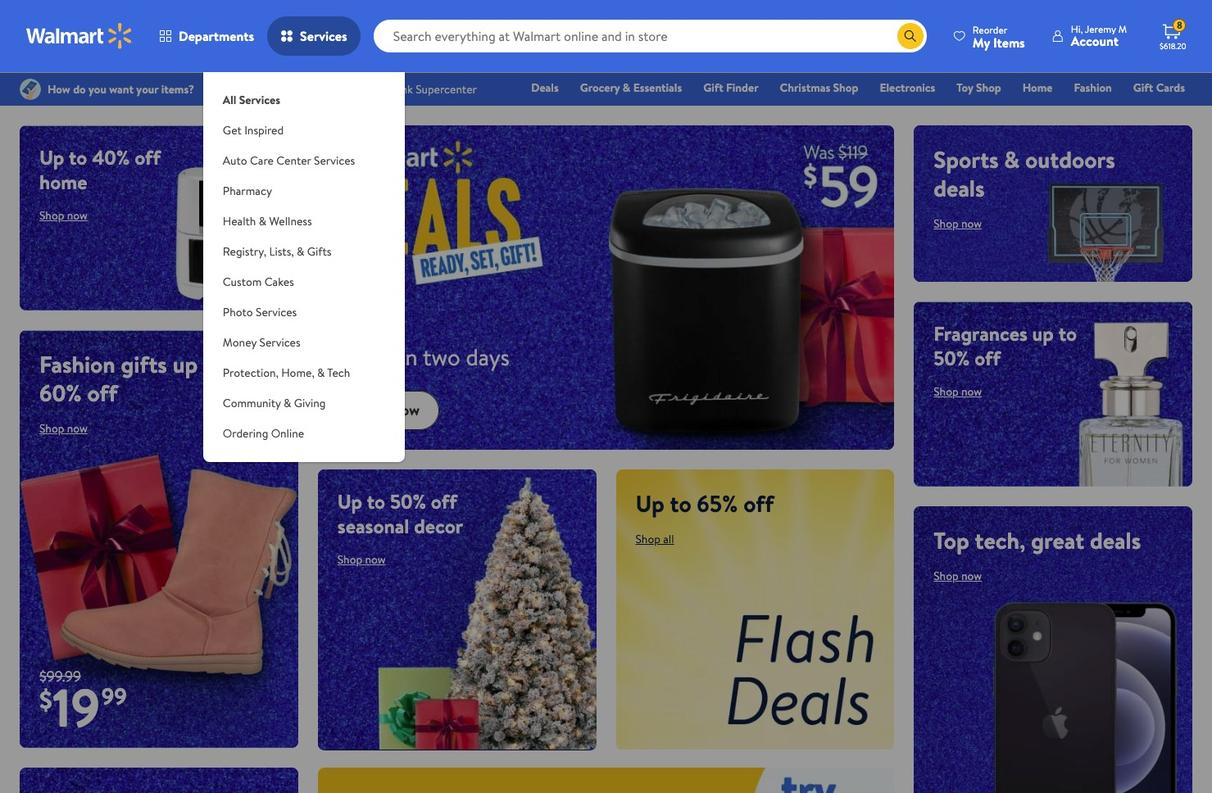 Task type: vqa. For each thing, say whether or not it's contained in the screenshot.
TABLETS
no



Task type: locate. For each thing, give the bounding box(es) containing it.
shop now link for up to 50% off seasonal decor
[[338, 551, 386, 568]]

shop now link for fragrances up to 50% off
[[934, 384, 982, 400]]

services right center
[[314, 152, 355, 169]]

60%
[[39, 377, 82, 409]]

services right all
[[239, 92, 280, 108]]

0 vertical spatial fashion
[[1074, 80, 1112, 96]]

fashion inside fashion gifts up to 60% off
[[39, 348, 115, 380]]

0 horizontal spatial up
[[39, 143, 64, 171]]

services for money services
[[259, 334, 301, 351]]

fashion up one debit
[[1074, 80, 1112, 96]]

up for up to 50% off seasonal decor
[[338, 488, 362, 515]]

gift finder link
[[696, 79, 766, 97]]

shop now link for top tech, great deals
[[934, 568, 982, 585]]

0 horizontal spatial 50%
[[390, 488, 426, 515]]

1 horizontal spatial 50%
[[934, 344, 970, 372]]

shop now link down fragrances
[[934, 384, 982, 400]]

fragrances
[[934, 320, 1028, 348]]

1 horizontal spatial fashion
[[1074, 80, 1112, 96]]

registry link
[[989, 102, 1046, 120]]

shop now link down sports
[[934, 216, 982, 232]]

health
[[223, 213, 256, 230]]

up for up to 40% off home
[[39, 143, 64, 171]]

shop now for fragrances up to 50% off
[[934, 384, 982, 400]]

1 vertical spatial 50%
[[390, 488, 426, 515]]

1 vertical spatial fashion
[[39, 348, 115, 380]]

giving
[[294, 395, 326, 412]]

1 horizontal spatial up
[[1033, 320, 1054, 348]]

0 horizontal spatial up
[[173, 348, 198, 380]]

& right grocery at the top of page
[[623, 80, 631, 96]]

up
[[1033, 320, 1054, 348], [173, 348, 198, 380]]

shop right the toy
[[976, 80, 1002, 96]]

one debit
[[1060, 102, 1115, 119]]

tech,
[[975, 525, 1026, 557]]

custom cakes button
[[203, 267, 405, 298]]

shop for up to 50% off seasonal decor
[[338, 551, 362, 568]]

& right health
[[259, 213, 266, 230]]

services down cakes
[[256, 304, 297, 321]]

$618.20
[[1160, 40, 1187, 52]]

custom
[[223, 274, 262, 290]]

sports & outdoors deals
[[934, 143, 1116, 204]]

services up protection, home, & tech at the top
[[259, 334, 301, 351]]

gift left cards in the top right of the page
[[1134, 80, 1154, 96]]

services inside 'dropdown button'
[[256, 304, 297, 321]]

1 horizontal spatial up
[[338, 488, 362, 515]]

essentials
[[633, 80, 682, 96]]

fashion left gifts
[[39, 348, 115, 380]]

community & giving
[[223, 395, 326, 412]]

deals
[[934, 172, 985, 204], [1090, 525, 1141, 557]]

shop down home on the left top
[[39, 207, 64, 224]]

1 horizontal spatial deals
[[1090, 525, 1141, 557]]

1 gift from the left
[[704, 80, 724, 96]]

shop now for sports & outdoors deals
[[934, 216, 982, 232]]

health & wellness
[[223, 213, 312, 230]]

money services button
[[203, 328, 405, 358]]

shop now down sports
[[934, 216, 982, 232]]

shop inside "link"
[[833, 80, 859, 96]]

shop for up to 65% off
[[636, 531, 661, 547]]

departments
[[179, 27, 254, 45]]

up down the ordering online dropdown button
[[338, 488, 362, 515]]

up to 65% off
[[636, 488, 774, 520]]

0 horizontal spatial fashion
[[39, 348, 115, 380]]

shop now down 60%
[[39, 420, 88, 437]]

services inside "popup button"
[[300, 27, 347, 45]]

care
[[250, 152, 274, 169]]

Walmart Site-Wide search field
[[374, 20, 927, 52]]

protection, home, & tech button
[[203, 358, 405, 389]]

shop now link for sports & outdoors deals
[[934, 216, 982, 232]]

to inside fashion gifts up to 60% off
[[203, 348, 225, 380]]

was dollar $99.99, now dollar 19.99 group
[[20, 666, 127, 748]]

registry, lists, & gifts
[[223, 243, 332, 260]]

2 horizontal spatial up
[[636, 488, 665, 520]]

shop left all
[[636, 531, 661, 547]]

gift for finder
[[704, 80, 724, 96]]

shop now down home on the left top
[[39, 207, 88, 224]]

& for wellness
[[259, 213, 266, 230]]

0 horizontal spatial gift
[[704, 80, 724, 96]]

& inside the sports & outdoors deals
[[1005, 143, 1020, 175]]

seasonal
[[338, 512, 409, 540]]

fashion for fashion gifts up to 60% off
[[39, 348, 115, 380]]

gifts
[[121, 348, 167, 380]]

up inside up to 50% off seasonal decor
[[338, 488, 362, 515]]

off for up to 40% off home
[[135, 143, 161, 171]]

gift inside 'link'
[[704, 80, 724, 96]]

shop now down the "seasonal"
[[338, 551, 386, 568]]

0 vertical spatial deals
[[934, 172, 985, 204]]

ordering online
[[223, 425, 304, 442]]

& for essentials
[[623, 80, 631, 96]]

hi, jeremy m account
[[1071, 22, 1127, 50]]

to inside up to 50% off seasonal decor
[[367, 488, 385, 515]]

off for up to 65% off
[[744, 488, 774, 520]]

registry
[[997, 102, 1038, 119]]

home link
[[1016, 79, 1060, 97]]

now for up to 40% off home
[[67, 207, 88, 224]]

shop down fragrances
[[934, 384, 959, 400]]

shop right christmas
[[833, 80, 859, 96]]

deals inside the sports & outdoors deals
[[934, 172, 985, 204]]

gift cards registry
[[997, 80, 1185, 119]]

online
[[271, 425, 304, 442]]

shop now for fashion gifts up to 60% off
[[39, 420, 88, 437]]

my
[[973, 33, 990, 51]]

shop down 60%
[[39, 420, 64, 437]]

shop now link down the "seasonal"
[[338, 551, 386, 568]]

fashion
[[1074, 80, 1112, 96], [39, 348, 115, 380]]

up up shop all link
[[636, 488, 665, 520]]

1 vertical spatial deals
[[1090, 525, 1141, 557]]

fashion inside "link"
[[1074, 80, 1112, 96]]

to inside the up to 40% off home
[[69, 143, 87, 171]]

off inside fragrances up to 50% off
[[975, 344, 1001, 372]]

top
[[934, 525, 970, 557]]

shop now link down the top
[[934, 568, 982, 585]]

get inspired button
[[203, 116, 405, 146]]

Search search field
[[374, 20, 927, 52]]

health & wellness button
[[203, 207, 405, 237]]

fragrances up to 50% off
[[934, 320, 1077, 372]]

fashion link
[[1067, 79, 1120, 97]]

gift inside gift cards registry
[[1134, 80, 1154, 96]]

50% inside fragrances up to 50% off
[[934, 344, 970, 372]]

shop now link down home on the left top
[[39, 207, 88, 224]]

reorder my items
[[973, 23, 1025, 51]]

50%
[[934, 344, 970, 372], [390, 488, 426, 515]]

community & giving button
[[203, 389, 405, 419]]

off inside the up to 40% off home
[[135, 143, 161, 171]]

off
[[135, 143, 161, 171], [975, 344, 1001, 372], [87, 377, 118, 409], [431, 488, 457, 515], [744, 488, 774, 520]]

shop now down fragrances
[[934, 384, 982, 400]]

shop now right giving
[[357, 400, 420, 421]]

gift left finder at the top right
[[704, 80, 724, 96]]

up to 40% off home
[[39, 143, 161, 196]]

all services link
[[203, 72, 405, 116]]

shop now down the top
[[934, 568, 982, 585]]

gifts
[[307, 243, 332, 260]]

up inside the up to 40% off home
[[39, 143, 64, 171]]

reorder
[[973, 23, 1008, 36]]

deals link
[[524, 79, 566, 97]]

shop now link
[[39, 207, 88, 224], [934, 216, 982, 232], [934, 384, 982, 400], [338, 391, 439, 430], [39, 420, 88, 437], [338, 551, 386, 568], [934, 568, 982, 585]]

1 horizontal spatial gift
[[1134, 80, 1154, 96]]

& left giving
[[284, 395, 291, 412]]

2 gift from the left
[[1134, 80, 1154, 96]]

deals for sports & outdoors deals
[[934, 172, 985, 204]]

shop down sports
[[934, 216, 959, 232]]

up right gifts
[[173, 348, 198, 380]]

50% inside up to 50% off seasonal decor
[[390, 488, 426, 515]]

services up all services link
[[300, 27, 347, 45]]

& right sports
[[1005, 143, 1020, 175]]

65%
[[697, 488, 738, 520]]

services for photo services
[[256, 304, 297, 321]]

walmart image
[[26, 23, 133, 49]]

up left the 40%
[[39, 143, 64, 171]]

christmas shop
[[780, 80, 859, 96]]

toy shop
[[957, 80, 1002, 96]]

services for all services
[[239, 92, 280, 108]]

up
[[39, 143, 64, 171], [338, 488, 362, 515], [636, 488, 665, 520]]

& left "tech"
[[317, 365, 325, 381]]

to for up to 65% off
[[670, 488, 692, 520]]

to
[[69, 143, 87, 171], [1059, 320, 1077, 348], [203, 348, 225, 380], [367, 488, 385, 515], [670, 488, 692, 520]]

$
[[39, 682, 52, 718]]

shop for top tech, great deals
[[934, 568, 959, 585]]

get inspired
[[223, 122, 284, 139]]

0 horizontal spatial deals
[[934, 172, 985, 204]]

services inside dropdown button
[[259, 334, 301, 351]]

0 vertical spatial 50%
[[934, 344, 970, 372]]

pharmacy button
[[203, 176, 405, 207]]

outdoors
[[1026, 143, 1116, 175]]

shop down the top
[[934, 568, 959, 585]]

now
[[67, 207, 88, 224], [962, 216, 982, 232], [962, 384, 982, 400], [393, 400, 420, 421], [67, 420, 88, 437], [365, 551, 386, 568], [962, 568, 982, 585]]

now for fashion gifts up to 60% off
[[67, 420, 88, 437]]

auto care center services
[[223, 152, 355, 169]]

shop now
[[39, 207, 88, 224], [934, 216, 982, 232], [934, 384, 982, 400], [357, 400, 420, 421], [39, 420, 88, 437], [338, 551, 386, 568], [934, 568, 982, 585]]

shop down the "seasonal"
[[338, 551, 362, 568]]

one
[[1060, 102, 1084, 119]]

now for top tech, great deals
[[962, 568, 982, 585]]

up right fragrances
[[1033, 320, 1054, 348]]

off inside up to 50% off seasonal decor
[[431, 488, 457, 515]]

walmart+
[[1137, 102, 1185, 119]]

jeremy
[[1085, 22, 1116, 36]]

shop now link down 60%
[[39, 420, 88, 437]]

services
[[300, 27, 347, 45], [239, 92, 280, 108], [314, 152, 355, 169], [256, 304, 297, 321], [259, 334, 301, 351]]



Task type: describe. For each thing, give the bounding box(es) containing it.
debit
[[1087, 102, 1115, 119]]

photo
[[223, 304, 253, 321]]

to for up to 40% off home
[[69, 143, 87, 171]]

auto care center services button
[[203, 146, 405, 176]]

one debit link
[[1052, 102, 1123, 120]]

now for sports & outdoors deals
[[962, 216, 982, 232]]

hi,
[[1071, 22, 1083, 36]]

toy
[[957, 80, 974, 96]]

search icon image
[[904, 30, 917, 43]]

& inside "dropdown button"
[[317, 365, 325, 381]]

deals
[[531, 80, 559, 96]]

off for up to 50% off seasonal decor
[[431, 488, 457, 515]]

shop all
[[636, 531, 674, 547]]

to for up to 50% off seasonal decor
[[367, 488, 385, 515]]

decor
[[414, 512, 463, 540]]

8 $618.20
[[1160, 18, 1187, 52]]

& for giving
[[284, 395, 291, 412]]

items
[[993, 33, 1025, 51]]

40%
[[92, 143, 130, 171]]

services inside dropdown button
[[314, 152, 355, 169]]

wellness
[[269, 213, 312, 230]]

shop now link down "tech"
[[338, 391, 439, 430]]

up inside fashion gifts up to 60% off
[[173, 348, 198, 380]]

19
[[52, 671, 100, 744]]

custom cakes
[[223, 274, 294, 290]]

& for outdoors
[[1005, 143, 1020, 175]]

up for up to 65% off
[[636, 488, 665, 520]]

shop all link
[[636, 531, 674, 547]]

top tech, great deals
[[934, 525, 1141, 557]]

inspired
[[244, 122, 284, 139]]

fashion gifts up to 60% off
[[39, 348, 225, 409]]

lists,
[[269, 243, 294, 260]]

money
[[223, 334, 257, 351]]

8
[[1177, 18, 1183, 32]]

shop for fragrances up to 50% off
[[934, 384, 959, 400]]

shop for fashion gifts up to 60% off
[[39, 420, 64, 437]]

walmart+ link
[[1129, 102, 1193, 120]]

ordering
[[223, 425, 268, 442]]

departments button
[[146, 16, 267, 56]]

shop now for top tech, great deals
[[934, 568, 982, 585]]

cards
[[1156, 80, 1185, 96]]

shop right giving
[[357, 400, 390, 421]]

auto
[[223, 152, 247, 169]]

grocery & essentials
[[580, 80, 682, 96]]

home,
[[281, 365, 315, 381]]

toy shop link
[[950, 79, 1009, 97]]

money services
[[223, 334, 301, 351]]

home
[[1023, 80, 1053, 96]]

all
[[223, 92, 236, 108]]

shop for sports & outdoors deals
[[934, 216, 959, 232]]

electronics
[[880, 80, 936, 96]]

tech
[[327, 365, 350, 381]]

electronics link
[[873, 79, 943, 97]]

get
[[223, 122, 242, 139]]

grocery & essentials link
[[573, 79, 690, 97]]

ordering online button
[[203, 419, 405, 449]]

great
[[1031, 525, 1085, 557]]

to inside fragrances up to 50% off
[[1059, 320, 1077, 348]]

photo services
[[223, 304, 297, 321]]

shop for up to 40% off home
[[39, 207, 64, 224]]

shop now for up to 50% off seasonal decor
[[338, 551, 386, 568]]

registry,
[[223, 243, 267, 260]]

shop now link for fashion gifts up to 60% off
[[39, 420, 88, 437]]

off inside fashion gifts up to 60% off
[[87, 377, 118, 409]]

now for up to 50% off seasonal decor
[[365, 551, 386, 568]]

christmas
[[780, 80, 831, 96]]

now for fragrances up to 50% off
[[962, 384, 982, 400]]

photo services button
[[203, 298, 405, 328]]

services button
[[267, 16, 360, 56]]

up inside fragrances up to 50% off
[[1033, 320, 1054, 348]]

fashion for fashion
[[1074, 80, 1112, 96]]

gift for cards
[[1134, 80, 1154, 96]]

finder
[[726, 80, 759, 96]]

up to 50% off seasonal decor
[[338, 488, 463, 540]]

home
[[39, 168, 87, 196]]

christmas shop link
[[773, 79, 866, 97]]

center
[[277, 152, 311, 169]]

pharmacy
[[223, 183, 272, 199]]

shop now link for up to 40% off home
[[39, 207, 88, 224]]

all services
[[223, 92, 280, 108]]

deals for top tech, great deals
[[1090, 525, 1141, 557]]

all
[[663, 531, 674, 547]]

account
[[1071, 32, 1119, 50]]

& left gifts
[[297, 243, 304, 260]]

gift cards link
[[1126, 79, 1193, 97]]

$99.99 $ 19 99
[[39, 666, 127, 744]]

protection,
[[223, 365, 279, 381]]

shop now for up to 40% off home
[[39, 207, 88, 224]]

protection, home, & tech
[[223, 365, 350, 381]]

$99.99
[[39, 666, 81, 687]]

sports
[[934, 143, 999, 175]]



